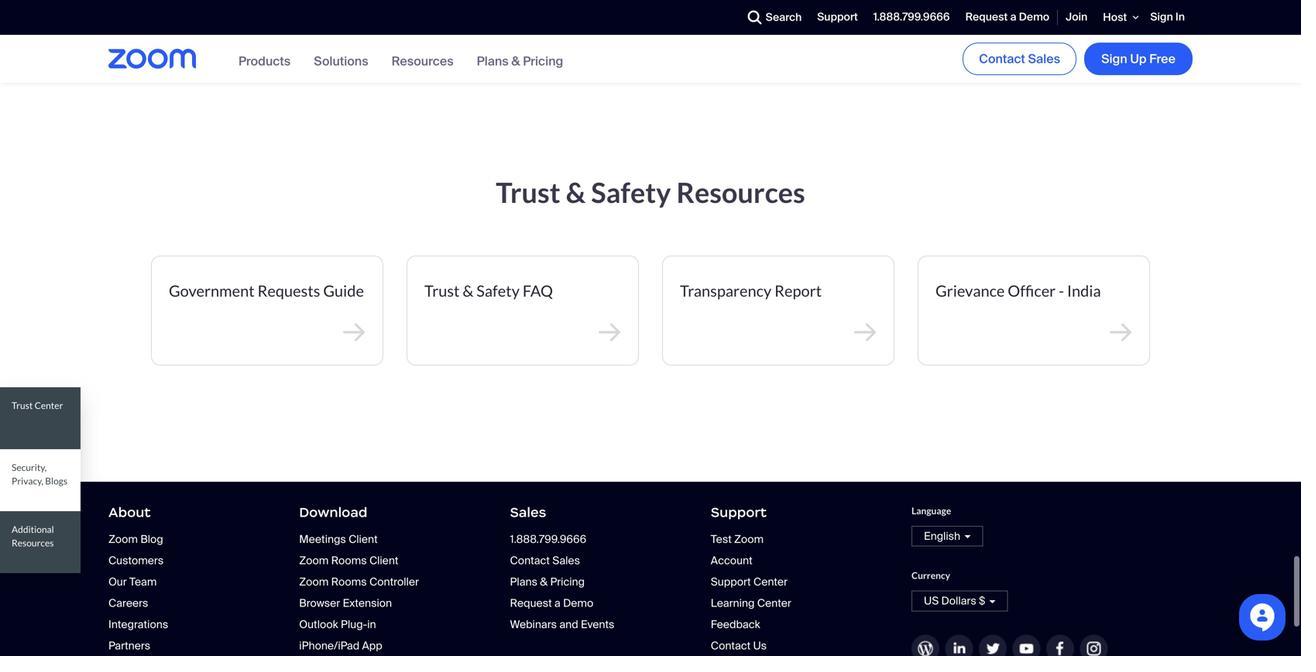 Task type: describe. For each thing, give the bounding box(es) containing it.
controller
[[370, 575, 419, 589]]

2 horizontal spatial sales
[[1029, 51, 1061, 67]]

support for the bottommost support link
[[711, 504, 767, 521]]

0 vertical spatial request
[[966, 10, 1008, 24]]

$
[[979, 594, 986, 608]]

meetings client zoom rooms client zoom rooms controller browser extension outlook plug-in iphone/ipad app
[[299, 532, 419, 653]]

-
[[1059, 282, 1065, 300]]

0 vertical spatial plans & pricing link
[[477, 53, 564, 69]]

products button
[[239, 53, 291, 69]]

security,
[[12, 462, 47, 473]]

download link
[[299, 504, 368, 521]]

integrations
[[108, 618, 168, 632]]

grievance officer - india
[[936, 282, 1101, 300]]

2 vertical spatial center
[[758, 596, 792, 611]]

trust for trust center
[[12, 400, 33, 411]]

zoom logo image
[[108, 49, 196, 69]]

zoom up the browser
[[299, 575, 329, 589]]

safety for resources
[[591, 176, 671, 209]]

0 vertical spatial support link
[[810, 1, 866, 34]]

products
[[239, 53, 291, 69]]

sales inside 1.888.799.9666 contact sales plans & pricing request a demo webinars and events
[[553, 554, 580, 568]]

browser
[[299, 596, 340, 611]]

join
[[1066, 10, 1088, 24]]

request a demo
[[966, 10, 1050, 24]]

additional
[[12, 524, 54, 535]]

trust for trust & safety faq
[[425, 282, 460, 300]]

support center link
[[711, 575, 788, 589]]

2 horizontal spatial resources
[[677, 176, 806, 209]]

security, privacy, blogs link
[[0, 449, 81, 511]]

english button
[[912, 526, 984, 547]]

zoom twitter image
[[979, 635, 1007, 656]]

events
[[581, 618, 615, 632]]

us
[[753, 639, 767, 653]]

zoom youtube image
[[1013, 635, 1041, 656]]

guide
[[323, 282, 364, 300]]

trust center link
[[0, 387, 81, 449]]

test
[[711, 532, 732, 547]]

1 horizontal spatial a
[[1011, 10, 1017, 24]]

1 horizontal spatial demo
[[1019, 10, 1050, 24]]

1 horizontal spatial resources
[[392, 53, 454, 69]]

browser extension link
[[299, 596, 392, 611]]

english
[[924, 529, 961, 543]]

webinars
[[510, 618, 557, 632]]

iphone/ipad app link
[[299, 639, 382, 653]]

currency
[[912, 570, 951, 581]]

careers
[[108, 596, 148, 611]]

1 rooms from the top
[[331, 554, 367, 568]]

a inside 1.888.799.9666 contact sales plans & pricing request a demo webinars and events
[[555, 596, 561, 611]]

sign up free link
[[1085, 42, 1193, 75]]

account link
[[711, 554, 753, 568]]

us
[[924, 594, 939, 608]]

solutions
[[314, 53, 369, 69]]

1.888.799.9666 contact sales plans & pricing request a demo webinars and events
[[510, 532, 615, 632]]

1.888.799.9666 for 1.888.799.9666
[[874, 10, 950, 24]]

faq
[[523, 282, 553, 300]]

support inside test zoom account support center learning center feedback contact us
[[711, 575, 751, 589]]

pricing inside 1.888.799.9666 contact sales plans & pricing request a demo webinars and events
[[550, 575, 585, 589]]

india
[[1068, 282, 1101, 300]]

sign up free
[[1102, 51, 1176, 67]]

account
[[711, 554, 753, 568]]

0 horizontal spatial sales
[[510, 504, 547, 521]]

dollars
[[942, 594, 977, 608]]

about
[[108, 504, 151, 521]]

zoom blog customers our team careers integrations partners
[[108, 532, 168, 653]]

1 vertical spatial 1.888.799.9666 link
[[510, 532, 587, 547]]

zoom facebook image
[[1047, 635, 1075, 656]]

contact sales
[[979, 51, 1061, 67]]

customers link
[[108, 554, 164, 568]]

team
[[129, 575, 157, 589]]

blogs
[[45, 475, 68, 486]]

2 horizontal spatial contact
[[979, 51, 1026, 67]]

and
[[560, 618, 579, 632]]

transparency
[[680, 282, 772, 300]]

search
[[766, 10, 802, 25]]

1 horizontal spatial contact sales link
[[963, 42, 1077, 75]]

plug-
[[341, 618, 367, 632]]

partners link
[[108, 639, 150, 653]]

& inside 1.888.799.9666 contact sales plans & pricing request a demo webinars and events
[[540, 575, 548, 589]]

join link
[[1058, 1, 1096, 34]]

zoom blog link
[[108, 532, 163, 547]]

feedback
[[711, 618, 761, 632]]

download
[[299, 504, 368, 521]]

& for plans & pricing
[[512, 53, 520, 69]]

in
[[367, 618, 376, 632]]

integrations link
[[108, 618, 168, 632]]

zoom inside test zoom account support center learning center feedback contact us
[[735, 532, 764, 547]]

grievance
[[936, 282, 1005, 300]]

government requests guide link
[[151, 256, 384, 366]]

zoom instagram image
[[1080, 635, 1108, 656]]

trust & safety resources
[[496, 176, 806, 209]]

trust for trust & safety resources
[[496, 176, 561, 209]]

& for trust & safety resources
[[566, 176, 586, 209]]

host button
[[1096, 0, 1143, 35]]

resources inside additional resources
[[12, 537, 54, 548]]

learning center link
[[711, 596, 792, 611]]

learning
[[711, 596, 755, 611]]

plans inside 1.888.799.9666 contact sales plans & pricing request a demo webinars and events
[[510, 575, 538, 589]]

trust center
[[12, 400, 63, 411]]

plans & pricing
[[477, 53, 564, 69]]

in
[[1176, 10, 1185, 24]]



Task type: vqa. For each thing, say whether or not it's contained in the screenshot.
the Up
yes



Task type: locate. For each thing, give the bounding box(es) containing it.
1 horizontal spatial 1.888.799.9666
[[874, 10, 950, 24]]

sign for sign in
[[1151, 10, 1174, 24]]

1 horizontal spatial request a demo link
[[958, 1, 1058, 34]]

sign
[[1151, 10, 1174, 24], [1102, 51, 1128, 67]]

1 vertical spatial pricing
[[550, 575, 585, 589]]

1 vertical spatial 1.888.799.9666
[[510, 532, 587, 547]]

a
[[1011, 10, 1017, 24], [555, 596, 561, 611]]

a up contact sales
[[1011, 10, 1017, 24]]

report
[[775, 282, 822, 300]]

0 horizontal spatial resources
[[12, 537, 54, 548]]

demo left join
[[1019, 10, 1050, 24]]

rooms
[[331, 554, 367, 568], [331, 575, 367, 589]]

support link
[[810, 1, 866, 34], [711, 504, 767, 521]]

1 vertical spatial request a demo link
[[510, 596, 594, 611]]

& inside 'link'
[[463, 282, 474, 300]]

plans & pricing link
[[477, 53, 564, 69], [510, 575, 585, 589]]

contact down request a demo at the right
[[979, 51, 1026, 67]]

request
[[966, 10, 1008, 24], [510, 596, 552, 611]]

rooms down zoom rooms client link
[[331, 575, 367, 589]]

2 vertical spatial support
[[711, 575, 751, 589]]

0 vertical spatial resources
[[392, 53, 454, 69]]

resources button
[[392, 53, 454, 69]]

center inside "link"
[[35, 400, 63, 411]]

additional resources
[[12, 524, 54, 548]]

1 vertical spatial contact sales link
[[510, 554, 580, 568]]

support link right search
[[810, 1, 866, 34]]

meetings client link
[[299, 532, 378, 547]]

1 vertical spatial sales
[[510, 504, 547, 521]]

zoom up account link
[[735, 532, 764, 547]]

zoom blog image
[[912, 635, 940, 656]]

1 vertical spatial plans
[[510, 575, 538, 589]]

request up contact sales
[[966, 10, 1008, 24]]

a up "webinars and events" link
[[555, 596, 561, 611]]

2 vertical spatial trust
[[12, 400, 33, 411]]

free
[[1150, 51, 1176, 67]]

zoom linkedin image
[[946, 635, 974, 656]]

0 vertical spatial client
[[349, 532, 378, 547]]

1 horizontal spatial support link
[[810, 1, 866, 34]]

0 vertical spatial 1.888.799.9666
[[874, 10, 950, 24]]

partners
[[108, 639, 150, 653]]

0 horizontal spatial safety
[[477, 282, 520, 300]]

2 rooms from the top
[[331, 575, 367, 589]]

customers
[[108, 554, 164, 568]]

0 horizontal spatial request
[[510, 596, 552, 611]]

support down account at the bottom
[[711, 575, 751, 589]]

zoom down meetings
[[299, 554, 329, 568]]

request a demo link up "webinars and events" link
[[510, 596, 594, 611]]

careers link
[[108, 596, 148, 611]]

1 horizontal spatial request
[[966, 10, 1008, 24]]

our
[[108, 575, 127, 589]]

demo
[[1019, 10, 1050, 24], [563, 596, 594, 611]]

sign for sign up free
[[1102, 51, 1128, 67]]

privacy,
[[12, 475, 43, 486]]

contact inside 1.888.799.9666 contact sales plans & pricing request a demo webinars and events
[[510, 554, 550, 568]]

2 horizontal spatial trust
[[496, 176, 561, 209]]

1 horizontal spatial contact
[[711, 639, 751, 653]]

trust
[[496, 176, 561, 209], [425, 282, 460, 300], [12, 400, 33, 411]]

0 horizontal spatial demo
[[563, 596, 594, 611]]

rooms up zoom rooms controller link
[[331, 554, 367, 568]]

0 horizontal spatial 1.888.799.9666 link
[[510, 532, 587, 547]]

1 horizontal spatial 1.888.799.9666 link
[[866, 1, 958, 34]]

solutions button
[[314, 53, 369, 69]]

0 vertical spatial contact sales link
[[963, 42, 1077, 75]]

1 horizontal spatial sign
[[1151, 10, 1174, 24]]

search image
[[748, 10, 762, 24]]

request a demo link for 1.888.799.9666
[[958, 1, 1058, 34]]

officer
[[1008, 282, 1056, 300]]

host
[[1104, 10, 1128, 24]]

0 vertical spatial safety
[[591, 176, 671, 209]]

0 horizontal spatial plans
[[477, 53, 509, 69]]

sign in link
[[1143, 1, 1193, 34]]

1 vertical spatial resources
[[677, 176, 806, 209]]

1 vertical spatial center
[[754, 575, 788, 589]]

1 vertical spatial safety
[[477, 282, 520, 300]]

request a demo link
[[958, 1, 1058, 34], [510, 596, 594, 611]]

0 vertical spatial rooms
[[331, 554, 367, 568]]

plans up the webinars on the bottom
[[510, 575, 538, 589]]

support link up test zoom link
[[711, 504, 767, 521]]

1 vertical spatial contact
[[510, 554, 550, 568]]

safety
[[591, 176, 671, 209], [477, 282, 520, 300]]

plans right resources button
[[477, 53, 509, 69]]

center up learning center link
[[754, 575, 788, 589]]

test zoom account support center learning center feedback contact us
[[711, 532, 792, 653]]

client
[[349, 532, 378, 547], [370, 554, 399, 568]]

client up zoom rooms client link
[[349, 532, 378, 547]]

1 vertical spatial sign
[[1102, 51, 1128, 67]]

support
[[818, 10, 858, 24], [711, 504, 767, 521], [711, 575, 751, 589]]

center
[[35, 400, 63, 411], [754, 575, 788, 589], [758, 596, 792, 611]]

2 vertical spatial resources
[[12, 537, 54, 548]]

support right search
[[818, 10, 858, 24]]

request a demo link up contact sales
[[958, 1, 1058, 34]]

request up the webinars on the bottom
[[510, 596, 552, 611]]

government requests guide
[[169, 282, 364, 300]]

0 vertical spatial 1.888.799.9666 link
[[866, 1, 958, 34]]

sign in
[[1151, 10, 1185, 24]]

us dollars $
[[924, 594, 986, 608]]

extension
[[343, 596, 392, 611]]

0 vertical spatial center
[[35, 400, 63, 411]]

0 horizontal spatial contact
[[510, 554, 550, 568]]

0 vertical spatial pricing
[[523, 53, 564, 69]]

1.888.799.9666 for 1.888.799.9666 contact sales plans & pricing request a demo webinars and events
[[510, 532, 587, 547]]

additional resources link
[[0, 511, 81, 573]]

0 vertical spatial a
[[1011, 10, 1017, 24]]

trust inside "link"
[[12, 400, 33, 411]]

safety inside 'link'
[[477, 282, 520, 300]]

up
[[1131, 51, 1147, 67]]

contact down sales link
[[510, 554, 550, 568]]

0 horizontal spatial support link
[[711, 504, 767, 521]]

0 horizontal spatial a
[[555, 596, 561, 611]]

0 vertical spatial demo
[[1019, 10, 1050, 24]]

1 vertical spatial trust
[[425, 282, 460, 300]]

zoom inside zoom blog customers our team careers integrations partners
[[108, 532, 138, 547]]

contact sales link down request a demo at the right
[[963, 42, 1077, 75]]

sign left up at right
[[1102, 51, 1128, 67]]

zoom up customers "link"
[[108, 532, 138, 547]]

government
[[169, 282, 255, 300]]

safety for faq
[[477, 282, 520, 300]]

contact inside test zoom account support center learning center feedback contact us
[[711, 639, 751, 653]]

0 vertical spatial contact
[[979, 51, 1026, 67]]

sign left in
[[1151, 10, 1174, 24]]

1 vertical spatial support link
[[711, 504, 767, 521]]

0 horizontal spatial request a demo link
[[510, 596, 594, 611]]

0 vertical spatial sales
[[1029, 51, 1061, 67]]

request inside 1.888.799.9666 contact sales plans & pricing request a demo webinars and events
[[510, 596, 552, 611]]

support up test zoom link
[[711, 504, 767, 521]]

0 vertical spatial support
[[818, 10, 858, 24]]

trust inside 'link'
[[425, 282, 460, 300]]

test zoom link
[[711, 532, 764, 547]]

1 vertical spatial client
[[370, 554, 399, 568]]

app
[[362, 639, 382, 653]]

0 vertical spatial sign
[[1151, 10, 1174, 24]]

center up security,
[[35, 400, 63, 411]]

0 vertical spatial trust
[[496, 176, 561, 209]]

request a demo link for plans & pricing
[[510, 596, 594, 611]]

zoom rooms controller link
[[299, 575, 419, 589]]

2 vertical spatial sales
[[553, 554, 580, 568]]

1 horizontal spatial trust
[[425, 282, 460, 300]]

demo up and
[[563, 596, 594, 611]]

1 horizontal spatial plans
[[510, 575, 538, 589]]

language
[[912, 505, 952, 516]]

support for support link to the top
[[818, 10, 858, 24]]

1 vertical spatial support
[[711, 504, 767, 521]]

1 vertical spatial demo
[[563, 596, 594, 611]]

0 horizontal spatial contact sales link
[[510, 554, 580, 568]]

meetings
[[299, 532, 346, 547]]

contact sales link down sales link
[[510, 554, 580, 568]]

& for trust & safety faq
[[463, 282, 474, 300]]

grievance officer - india link
[[918, 256, 1151, 366]]

client up the controller
[[370, 554, 399, 568]]

1 vertical spatial rooms
[[331, 575, 367, 589]]

our team link
[[108, 575, 157, 589]]

contact down the feedback link
[[711, 639, 751, 653]]

feedback link
[[711, 618, 761, 632]]

about link
[[108, 504, 151, 521]]

1 vertical spatial request
[[510, 596, 552, 611]]

outlook plug-in link
[[299, 618, 376, 632]]

us dollars $ button
[[912, 591, 1008, 612]]

sales link
[[510, 504, 547, 521]]

demo inside 1.888.799.9666 contact sales plans & pricing request a demo webinars and events
[[563, 596, 594, 611]]

contact us link
[[711, 639, 767, 653]]

1 vertical spatial plans & pricing link
[[510, 575, 585, 589]]

0 vertical spatial plans
[[477, 53, 509, 69]]

iphone/ipad
[[299, 639, 360, 653]]

1 vertical spatial a
[[555, 596, 561, 611]]

trust & safety faq link
[[407, 256, 639, 366]]

zoom rooms client link
[[299, 554, 399, 568]]

0 vertical spatial request a demo link
[[958, 1, 1058, 34]]

trust & safety faq
[[425, 282, 553, 300]]

center down support center "link"
[[758, 596, 792, 611]]

sales
[[1029, 51, 1061, 67], [510, 504, 547, 521], [553, 554, 580, 568]]

1.888.799.9666 inside 1.888.799.9666 contact sales plans & pricing request a demo webinars and events
[[510, 532, 587, 547]]

security, privacy, blogs
[[12, 462, 68, 486]]

webinars and events link
[[510, 618, 615, 632]]

search image
[[748, 10, 762, 24]]

2 vertical spatial contact
[[711, 639, 751, 653]]

outlook
[[299, 618, 338, 632]]

blog
[[140, 532, 163, 547]]

requests
[[258, 282, 320, 300]]

0 horizontal spatial trust
[[12, 400, 33, 411]]

contact sales link
[[963, 42, 1077, 75], [510, 554, 580, 568]]

0 horizontal spatial sign
[[1102, 51, 1128, 67]]

0 horizontal spatial 1.888.799.9666
[[510, 532, 587, 547]]

contact
[[979, 51, 1026, 67], [510, 554, 550, 568], [711, 639, 751, 653]]

1 horizontal spatial safety
[[591, 176, 671, 209]]

1 horizontal spatial sales
[[553, 554, 580, 568]]



